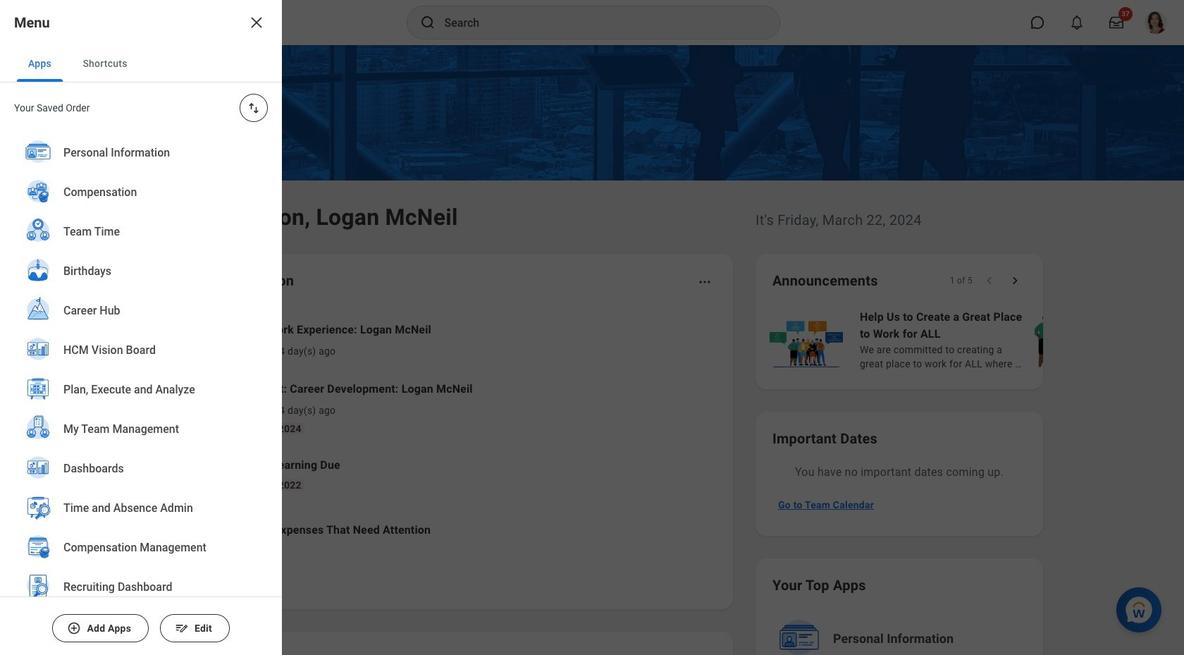 Task type: locate. For each thing, give the bounding box(es) containing it.
search image
[[419, 14, 436, 31]]

status
[[950, 275, 973, 286]]

chevron left small image
[[983, 274, 997, 288]]

inbox image
[[178, 397, 200, 418]]

main content
[[0, 45, 1185, 655]]

tab list
[[0, 45, 282, 83]]

banner
[[0, 0, 1185, 45]]

list
[[0, 133, 282, 655], [767, 307, 1185, 372], [158, 310, 716, 559]]

inbox image
[[164, 571, 178, 585]]

notifications large image
[[1071, 16, 1085, 30]]

x image
[[248, 14, 265, 31]]

profile logan mcneil element
[[1137, 7, 1176, 38]]

inbox large image
[[1110, 16, 1124, 30]]



Task type: describe. For each thing, give the bounding box(es) containing it.
sort image
[[247, 101, 261, 115]]

text edit image
[[175, 621, 189, 635]]

chevron right small image
[[1008, 274, 1023, 288]]

global navigation dialog
[[0, 0, 282, 655]]

plus circle image
[[67, 621, 81, 635]]



Task type: vqa. For each thing, say whether or not it's contained in the screenshot.
Time
no



